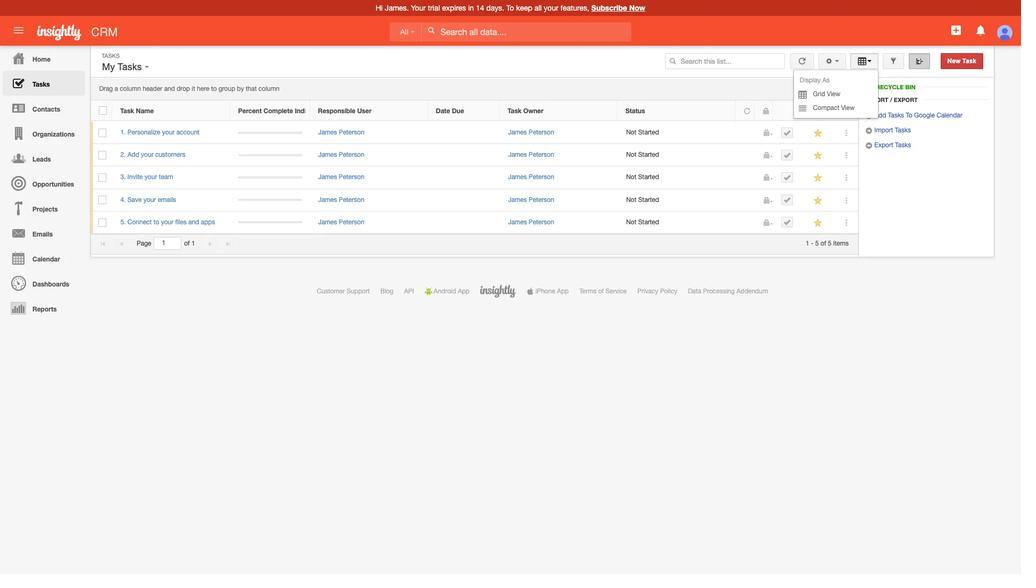 Task type: describe. For each thing, give the bounding box(es) containing it.
0 horizontal spatial add
[[128, 151, 139, 159]]

it
[[192, 85, 195, 93]]

private task image for 1. personalize your account
[[763, 129, 770, 137]]

new task link
[[941, 53, 983, 69]]

projects
[[32, 205, 58, 213]]

team
[[159, 174, 173, 181]]

owner
[[523, 107, 543, 115]]

tasks up my
[[102, 53, 120, 59]]

not for 4. save your emails
[[626, 196, 636, 203]]

to inside "add tasks to google calendar" link
[[906, 112, 912, 119]]

compact
[[813, 104, 839, 112]]

iphone
[[536, 288, 555, 295]]

mark this task complete image for 4. save your emails
[[784, 196, 791, 204]]

reports link
[[3, 296, 85, 321]]

display as
[[800, 77, 830, 84]]

1 - 5 of 5 items
[[806, 240, 849, 247]]

terms of service link
[[579, 288, 627, 295]]

organizations
[[32, 130, 75, 138]]

show sidebar image
[[916, 57, 923, 65]]

following image for 1. personalize your account
[[813, 128, 823, 138]]

not started cell for 2. add your customers
[[618, 144, 736, 167]]

1 field
[[154, 238, 181, 249]]

my tasks
[[102, 62, 144, 72]]

keep
[[516, 4, 532, 12]]

2.
[[120, 151, 126, 159]]

opportunities link
[[3, 171, 85, 196]]

crm
[[91, 26, 118, 39]]

privacy
[[637, 288, 658, 295]]

my
[[102, 62, 115, 72]]

export tasks
[[873, 142, 911, 149]]

navigation containing home
[[0, 46, 85, 321]]

emails link
[[3, 221, 85, 246]]

terms of service
[[579, 288, 627, 295]]

all
[[534, 4, 542, 12]]

not started cell for 1. personalize your account
[[618, 122, 736, 144]]

repeating task image
[[743, 107, 751, 115]]

row containing 1. personalize your account
[[91, 122, 858, 144]]

indicator
[[295, 107, 322, 115]]

grid
[[813, 90, 825, 98]]

0 vertical spatial to
[[211, 85, 217, 93]]

not for 3. invite your team
[[626, 174, 636, 181]]

by
[[237, 85, 244, 93]]

0 horizontal spatial calendar
[[32, 255, 60, 263]]

your left files
[[161, 218, 173, 226]]

api
[[404, 288, 414, 295]]

2. add your customers link
[[120, 151, 191, 159]]

data
[[688, 288, 701, 295]]

all link
[[390, 22, 422, 41]]

search image
[[669, 57, 676, 65]]

row group containing 1. personalize your account
[[91, 122, 858, 234]]

task inside 'link'
[[962, 57, 976, 65]]

grid view link
[[794, 87, 878, 101]]

iphone app
[[536, 288, 569, 295]]

1 horizontal spatial calendar
[[937, 112, 962, 119]]

features,
[[561, 4, 589, 12]]

1.
[[120, 129, 126, 136]]

new
[[947, 57, 961, 65]]

calendar link
[[3, 246, 85, 271]]

hi
[[376, 4, 383, 12]]

4. save your emails
[[120, 196, 176, 203]]

0 vertical spatial export
[[894, 96, 918, 103]]

service
[[606, 288, 627, 295]]

import tasks link
[[865, 127, 911, 135]]

notifications image
[[974, 24, 987, 37]]

grid view
[[813, 90, 840, 98]]

refresh list image
[[797, 57, 807, 65]]

task name
[[120, 107, 154, 115]]

not started for 1. personalize your account
[[626, 129, 659, 136]]

4. save your emails link
[[120, 196, 181, 203]]

add tasks to google calendar
[[873, 112, 962, 119]]

data processing addendum link
[[688, 288, 768, 295]]

recycle bin link
[[865, 83, 921, 90]]

iphone app link
[[526, 288, 569, 295]]

of 1
[[184, 240, 195, 247]]

private task image for 4. save your emails
[[763, 197, 770, 204]]

3. invite your team
[[120, 174, 173, 181]]

task for task name
[[120, 107, 134, 115]]

your for customers
[[141, 151, 154, 159]]

/
[[890, 96, 892, 103]]

expires
[[442, 4, 466, 12]]

google
[[914, 112, 935, 119]]

here
[[197, 85, 209, 93]]

your inside hi james. your trial expires in 14 days. to keep all your features, subscribe now
[[544, 4, 558, 12]]

2 5 from the left
[[828, 240, 832, 247]]

my tasks button
[[99, 59, 151, 75]]

2 horizontal spatial of
[[821, 240, 826, 247]]

percent complete indicator responsible user
[[238, 107, 372, 115]]

contacts link
[[3, 96, 85, 121]]

private task image for customers
[[763, 152, 770, 159]]

following image
[[813, 151, 823, 161]]

cog image
[[825, 57, 833, 65]]

addendum
[[737, 288, 768, 295]]

to inside row group
[[154, 218, 159, 226]]

emails
[[32, 230, 53, 238]]

contacts
[[32, 105, 60, 113]]

responsible
[[318, 107, 355, 115]]

apps
[[201, 218, 215, 226]]

bin
[[905, 83, 916, 90]]

following image for 3. invite your team
[[813, 173, 823, 183]]

circle arrow right image
[[865, 112, 873, 120]]

private task image for 5. connect to your files and apps
[[763, 219, 770, 226]]

not started cell for 4. save your emails
[[618, 189, 736, 212]]

android app link
[[425, 288, 470, 295]]

add tasks to google calendar link
[[865, 112, 962, 120]]

5. connect to your files and apps link
[[120, 218, 220, 226]]

days.
[[486, 4, 504, 12]]

account
[[176, 129, 199, 136]]

tasks for my tasks
[[117, 62, 142, 72]]

subscribe now link
[[591, 3, 645, 12]]

1. personalize your account link
[[120, 129, 205, 136]]

james.
[[385, 4, 409, 12]]

trial
[[428, 4, 440, 12]]

private task image for team
[[763, 174, 770, 182]]

1. personalize your account
[[120, 129, 199, 136]]



Task type: vqa. For each thing, say whether or not it's contained in the screenshot.
the Inc
no



Task type: locate. For each thing, give the bounding box(es) containing it.
opportunities
[[32, 180, 74, 188]]

1 not started from the top
[[626, 129, 659, 136]]

started for 5. connect to your files and apps
[[638, 218, 659, 226]]

not for 2. add your customers
[[626, 151, 636, 159]]

import right circle arrow right icon
[[874, 127, 893, 134]]

your for account
[[162, 129, 175, 136]]

Search all data.... text field
[[422, 22, 631, 41]]

4.
[[120, 196, 126, 203]]

not started cell for 5. connect to your files and apps
[[618, 212, 736, 234]]

2 not started cell from the top
[[618, 144, 736, 167]]

customers
[[155, 151, 185, 159]]

due
[[452, 107, 464, 115]]

white image
[[428, 27, 435, 34]]

2 row from the top
[[91, 122, 858, 144]]

0 vertical spatial private task image
[[763, 152, 770, 159]]

4 not from the top
[[626, 196, 636, 203]]

5 right -
[[815, 240, 819, 247]]

0 horizontal spatial to
[[154, 218, 159, 226]]

5 row from the top
[[91, 189, 858, 212]]

-
[[811, 240, 814, 247]]

started for 4. save your emails
[[638, 196, 659, 203]]

tasks for import tasks
[[895, 127, 911, 134]]

add right "2." on the top
[[128, 151, 139, 159]]

1 horizontal spatial task
[[508, 107, 522, 115]]

your for team
[[145, 174, 157, 181]]

0 vertical spatial and
[[164, 85, 175, 93]]

column right that
[[259, 85, 280, 93]]

recycle bin
[[876, 83, 916, 90]]

import tasks
[[873, 127, 911, 134]]

peterson
[[339, 129, 364, 136], [529, 129, 554, 136], [339, 151, 364, 159], [529, 151, 554, 159], [339, 174, 364, 181], [529, 174, 554, 181], [339, 196, 364, 203], [529, 196, 554, 203], [339, 218, 364, 226], [529, 218, 554, 226]]

5 not started cell from the top
[[618, 212, 736, 234]]

2 vertical spatial mark this task complete image
[[784, 196, 791, 204]]

app
[[458, 288, 470, 295], [557, 288, 569, 295]]

4 row from the top
[[91, 167, 858, 189]]

5.
[[120, 218, 126, 226]]

now
[[629, 3, 645, 12]]

your left 'team' on the left of page
[[145, 174, 157, 181]]

2 horizontal spatial task
[[962, 57, 976, 65]]

task left name
[[120, 107, 134, 115]]

subscribe
[[591, 3, 627, 12]]

1 5 from the left
[[815, 240, 819, 247]]

1 vertical spatial add
[[128, 151, 139, 159]]

task left the owner
[[508, 107, 522, 115]]

column
[[120, 85, 141, 93], [259, 85, 280, 93]]

4 not started from the top
[[626, 196, 659, 203]]

leads link
[[3, 146, 85, 171]]

and right files
[[188, 218, 199, 226]]

1 horizontal spatial add
[[874, 112, 886, 119]]

0 vertical spatial mark this task complete image
[[784, 151, 791, 159]]

row containing 4. save your emails
[[91, 189, 858, 212]]

3 row from the top
[[91, 144, 858, 167]]

show list view filters image
[[890, 57, 897, 65]]

files
[[175, 218, 187, 226]]

app for iphone app
[[557, 288, 569, 295]]

None checkbox
[[99, 129, 107, 137], [99, 174, 107, 182], [99, 129, 107, 137], [99, 174, 107, 182]]

1 horizontal spatial export
[[894, 96, 918, 103]]

display as link
[[781, 73, 878, 87]]

cell
[[230, 122, 310, 144], [428, 122, 500, 144], [736, 122, 755, 144], [773, 122, 805, 144], [230, 144, 310, 167], [428, 144, 500, 167], [736, 144, 755, 167], [773, 144, 805, 167], [230, 167, 310, 189], [428, 167, 500, 189], [736, 167, 755, 189], [773, 167, 805, 189], [230, 189, 310, 212], [428, 189, 500, 212], [736, 189, 755, 212], [773, 189, 805, 212], [230, 212, 310, 234], [428, 212, 500, 234], [736, 212, 755, 234], [773, 212, 805, 234]]

6 row from the top
[[91, 212, 858, 234]]

3 following image from the top
[[813, 196, 823, 206]]

4 started from the top
[[638, 196, 659, 203]]

mark this task complete image
[[784, 129, 791, 136], [784, 174, 791, 181], [784, 196, 791, 204]]

following image
[[813, 128, 823, 138], [813, 173, 823, 183], [813, 196, 823, 206], [813, 218, 823, 228]]

task owner
[[508, 107, 543, 115]]

tasks up contacts link
[[32, 80, 50, 88]]

0 horizontal spatial 5
[[815, 240, 819, 247]]

items
[[833, 240, 849, 247]]

1 vertical spatial calendar
[[32, 255, 60, 263]]

1 horizontal spatial and
[[188, 218, 199, 226]]

to right 'connect'
[[154, 218, 159, 226]]

tasks down "add tasks to google calendar" link
[[895, 127, 911, 134]]

0 horizontal spatial 1
[[191, 240, 195, 247]]

circle arrow right image
[[865, 127, 873, 135]]

and inside row
[[188, 218, 199, 226]]

your
[[411, 4, 426, 12]]

drag
[[99, 85, 113, 93]]

0 horizontal spatial to
[[506, 4, 514, 12]]

to
[[506, 4, 514, 12], [906, 112, 912, 119]]

import for import / export
[[865, 96, 888, 103]]

2 not started from the top
[[626, 151, 659, 159]]

0 horizontal spatial and
[[164, 85, 175, 93]]

1 horizontal spatial to
[[906, 112, 912, 119]]

privacy policy link
[[637, 288, 677, 295]]

column right a
[[120, 85, 141, 93]]

your
[[544, 4, 558, 12], [162, 129, 175, 136], [141, 151, 154, 159], [145, 174, 157, 181], [143, 196, 156, 203], [161, 218, 173, 226]]

add right circle arrow right image
[[874, 112, 886, 119]]

1 horizontal spatial column
[[259, 85, 280, 93]]

task for task owner
[[508, 107, 522, 115]]

emails
[[158, 196, 176, 203]]

4 following image from the top
[[813, 218, 823, 228]]

row
[[91, 101, 858, 121], [91, 122, 858, 144], [91, 144, 858, 167], [91, 167, 858, 189], [91, 189, 858, 212], [91, 212, 858, 234]]

leads
[[32, 155, 51, 163]]

android
[[434, 288, 456, 295]]

connect
[[128, 218, 152, 226]]

1 vertical spatial export
[[874, 142, 893, 149]]

to inside hi james. your trial expires in 14 days. to keep all your features, subscribe now
[[506, 4, 514, 12]]

header
[[143, 85, 162, 93]]

in
[[468, 4, 474, 12]]

add
[[874, 112, 886, 119], [128, 151, 139, 159]]

3 started from the top
[[638, 174, 659, 181]]

started for 2. add your customers
[[638, 151, 659, 159]]

import for import tasks
[[874, 127, 893, 134]]

2 not from the top
[[626, 151, 636, 159]]

your for emails
[[143, 196, 156, 203]]

mark this task complete image for 2. add your customers
[[784, 151, 791, 159]]

export tasks link
[[865, 142, 911, 150]]

app right android
[[458, 288, 470, 295]]

1 vertical spatial and
[[188, 218, 199, 226]]

row group
[[91, 122, 858, 234]]

0 horizontal spatial of
[[184, 240, 190, 247]]

tasks for export tasks
[[895, 142, 911, 149]]

2 following image from the top
[[813, 173, 823, 183]]

navigation
[[0, 46, 85, 321]]

name
[[136, 107, 154, 115]]

0 vertical spatial to
[[506, 4, 514, 12]]

1 row from the top
[[91, 101, 858, 121]]

not started for 3. invite your team
[[626, 174, 659, 181]]

1 horizontal spatial 5
[[828, 240, 832, 247]]

to left keep
[[506, 4, 514, 12]]

private task image
[[762, 107, 770, 115], [763, 129, 770, 137], [763, 197, 770, 204], [763, 219, 770, 226]]

1 horizontal spatial view
[[841, 104, 855, 112]]

row containing 5. connect to your files and apps
[[91, 212, 858, 234]]

tasks inside navigation
[[32, 80, 50, 88]]

date due
[[436, 107, 464, 115]]

display
[[800, 77, 821, 84]]

your right all
[[544, 4, 558, 12]]

user
[[357, 107, 372, 115]]

app for android app
[[458, 288, 470, 295]]

mark this task complete image
[[784, 151, 791, 159], [784, 219, 791, 226]]

mark this task complete image for 3. invite your team
[[784, 174, 791, 181]]

task right new
[[962, 57, 976, 65]]

not for 5. connect to your files and apps
[[626, 218, 636, 226]]

not started for 5. connect to your files and apps
[[626, 218, 659, 226]]

1 started from the top
[[638, 129, 659, 136]]

organizations link
[[3, 121, 85, 146]]

not started for 4. save your emails
[[626, 196, 659, 203]]

of right 1 field
[[184, 240, 190, 247]]

your left account
[[162, 129, 175, 136]]

not started for 2. add your customers
[[626, 151, 659, 159]]

5 left items
[[828, 240, 832, 247]]

1 not from the top
[[626, 129, 636, 136]]

4 not started cell from the top
[[618, 189, 736, 212]]

james peterson
[[318, 129, 364, 136], [508, 129, 554, 136], [318, 151, 364, 159], [508, 151, 554, 159], [318, 174, 364, 181], [508, 174, 554, 181], [318, 196, 364, 203], [508, 196, 554, 203], [318, 218, 364, 226], [508, 218, 554, 226]]

1 horizontal spatial of
[[598, 288, 604, 295]]

calendar right google
[[937, 112, 962, 119]]

1 vertical spatial view
[[841, 104, 855, 112]]

tasks
[[102, 53, 120, 59], [117, 62, 142, 72], [32, 80, 50, 88], [888, 112, 904, 119], [895, 127, 911, 134], [895, 142, 911, 149]]

5 started from the top
[[638, 218, 659, 226]]

not started cell
[[618, 122, 736, 144], [618, 144, 736, 167], [618, 167, 736, 189], [618, 189, 736, 212], [618, 212, 736, 234]]

that
[[246, 85, 257, 93]]

5. connect to your files and apps
[[120, 218, 215, 226]]

mark this task complete image for 1. personalize your account
[[784, 129, 791, 136]]

2 mark this task complete image from the top
[[784, 174, 791, 181]]

personalize
[[128, 129, 160, 136]]

1 horizontal spatial to
[[211, 85, 217, 93]]

customer
[[317, 288, 345, 295]]

5
[[815, 240, 819, 247], [828, 240, 832, 247]]

android app
[[434, 288, 470, 295]]

following image for 4. save your emails
[[813, 196, 823, 206]]

1
[[191, 240, 195, 247], [806, 240, 809, 247]]

tasks for add tasks to google calendar
[[888, 112, 904, 119]]

tasks inside button
[[117, 62, 142, 72]]

1 vertical spatial mark this task complete image
[[784, 219, 791, 226]]

2 private task image from the top
[[763, 174, 770, 182]]

0 vertical spatial calendar
[[937, 112, 962, 119]]

0 vertical spatial import
[[865, 96, 888, 103]]

blog
[[380, 288, 394, 295]]

to
[[211, 85, 217, 93], [154, 218, 159, 226]]

app right iphone
[[557, 288, 569, 295]]

customer support
[[317, 288, 370, 295]]

3. invite your team link
[[120, 174, 178, 181]]

not for 1. personalize your account
[[626, 129, 636, 136]]

None checkbox
[[99, 106, 107, 115], [99, 151, 107, 160], [99, 196, 107, 204], [99, 218, 107, 227], [99, 106, 107, 115], [99, 151, 107, 160], [99, 196, 107, 204], [99, 218, 107, 227]]

1 column from the left
[[120, 85, 141, 93]]

3 mark this task complete image from the top
[[784, 196, 791, 204]]

1 vertical spatial to
[[906, 112, 912, 119]]

1 vertical spatial import
[[874, 127, 893, 134]]

row containing 3. invite your team
[[91, 167, 858, 189]]

to left google
[[906, 112, 912, 119]]

1 following image from the top
[[813, 128, 823, 138]]

0 vertical spatial view
[[827, 90, 840, 98]]

view up compact view
[[827, 90, 840, 98]]

0 horizontal spatial export
[[874, 142, 893, 149]]

view for compact view
[[841, 104, 855, 112]]

terms
[[579, 288, 597, 295]]

group
[[219, 85, 235, 93]]

a
[[115, 85, 118, 93]]

5 not started from the top
[[626, 218, 659, 226]]

2 app from the left
[[557, 288, 569, 295]]

circle arrow left image
[[865, 142, 873, 150]]

to right here
[[211, 85, 217, 93]]

Search this list... text field
[[665, 53, 785, 69]]

export
[[894, 96, 918, 103], [874, 142, 893, 149]]

1 mark this task complete image from the top
[[784, 129, 791, 136]]

support
[[347, 288, 370, 295]]

tasks down import tasks
[[895, 142, 911, 149]]

percent
[[238, 107, 262, 115]]

started for 1. personalize your account
[[638, 129, 659, 136]]

private task image
[[763, 152, 770, 159], [763, 174, 770, 182]]

dashboards
[[32, 280, 69, 288]]

1 app from the left
[[458, 288, 470, 295]]

row containing 2. add your customers
[[91, 144, 858, 167]]

and left "drop" at left top
[[164, 85, 175, 93]]

started
[[638, 129, 659, 136], [638, 151, 659, 159], [638, 174, 659, 181], [638, 196, 659, 203], [638, 218, 659, 226]]

blog link
[[380, 288, 394, 295]]

1 horizontal spatial app
[[557, 288, 569, 295]]

2 mark this task complete image from the top
[[784, 219, 791, 226]]

0 vertical spatial mark this task complete image
[[784, 129, 791, 136]]

import / export
[[865, 96, 918, 103]]

2 started from the top
[[638, 151, 659, 159]]

of right -
[[821, 240, 826, 247]]

1 not started cell from the top
[[618, 122, 736, 144]]

1 private task image from the top
[[763, 152, 770, 159]]

3 not from the top
[[626, 174, 636, 181]]

1 right 1 field
[[191, 240, 195, 247]]

0 horizontal spatial task
[[120, 107, 134, 115]]

export right 'circle arrow left' image
[[874, 142, 893, 149]]

1 left -
[[806, 240, 809, 247]]

tasks link
[[3, 71, 85, 96]]

calendar up the dashboards link
[[32, 255, 60, 263]]

as
[[822, 77, 830, 84]]

0 vertical spatial add
[[874, 112, 886, 119]]

import left / on the top of the page
[[865, 96, 888, 103]]

2. add your customers
[[120, 151, 185, 159]]

your right save
[[143, 196, 156, 203]]

tasks right my
[[117, 62, 142, 72]]

export down bin
[[894, 96, 918, 103]]

mark this task complete image for 5. connect to your files and apps
[[784, 219, 791, 226]]

reports
[[32, 305, 57, 313]]

save
[[128, 196, 142, 203]]

tasks up import tasks
[[888, 112, 904, 119]]

row containing task name
[[91, 101, 858, 121]]

drop
[[177, 85, 190, 93]]

following image for 5. connect to your files and apps
[[813, 218, 823, 228]]

1 mark this task complete image from the top
[[784, 151, 791, 159]]

view for grid view
[[827, 90, 840, 98]]

invite
[[128, 174, 143, 181]]

1 vertical spatial private task image
[[763, 174, 770, 182]]

started for 3. invite your team
[[638, 174, 659, 181]]

2 column from the left
[[259, 85, 280, 93]]

projects link
[[3, 196, 85, 221]]

drag a column header and drop it here to group by that column
[[99, 85, 280, 93]]

not started cell for 3. invite your team
[[618, 167, 736, 189]]

3.
[[120, 174, 126, 181]]

your up the 3. invite your team
[[141, 151, 154, 159]]

0 horizontal spatial app
[[458, 288, 470, 295]]

0 horizontal spatial view
[[827, 90, 840, 98]]

1 vertical spatial mark this task complete image
[[784, 174, 791, 181]]

3 not started from the top
[[626, 174, 659, 181]]

0 horizontal spatial column
[[120, 85, 141, 93]]

1 vertical spatial to
[[154, 218, 159, 226]]

of
[[184, 240, 190, 247], [821, 240, 826, 247], [598, 288, 604, 295]]

5 not from the top
[[626, 218, 636, 226]]

of right terms
[[598, 288, 604, 295]]

1 horizontal spatial 1
[[806, 240, 809, 247]]

new task
[[947, 57, 976, 65]]

view down "grid view" link
[[841, 104, 855, 112]]

3 not started cell from the top
[[618, 167, 736, 189]]



